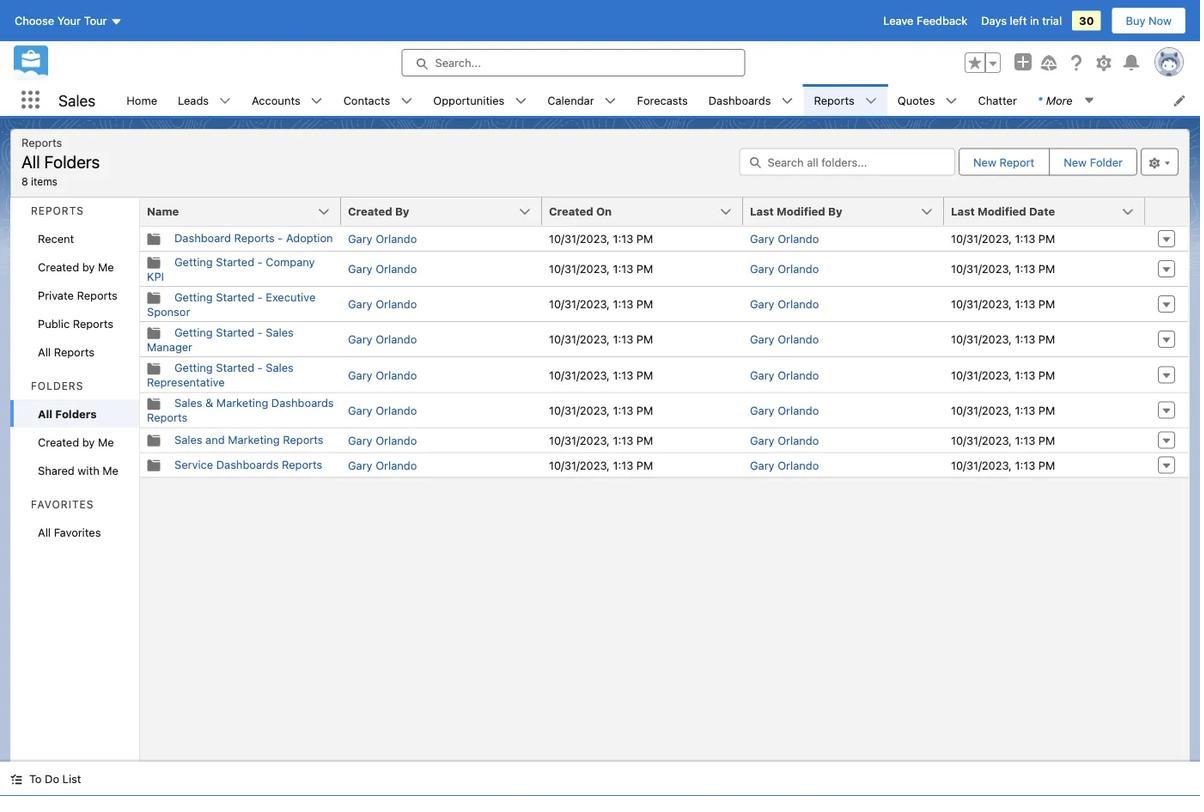 Task type: describe. For each thing, give the bounding box(es) containing it.
getting started - company kpi
[[147, 255, 315, 283]]

choose your tour
[[15, 14, 107, 27]]

last modified date cell
[[944, 198, 1156, 227]]

service dashboards reports
[[174, 458, 322, 471]]

sales inside getting started - sales representative
[[266, 361, 294, 374]]

marketing for &
[[216, 396, 268, 409]]

buy now button
[[1112, 7, 1187, 34]]

created by me link for private
[[10, 253, 139, 281]]

new for new report
[[974, 156, 997, 168]]

search... button
[[402, 49, 745, 76]]

last modified by cell
[[743, 198, 955, 227]]

leave
[[884, 14, 914, 27]]

text default image down manager
[[147, 362, 161, 376]]

- for getting started - sales representative
[[257, 361, 263, 374]]

forecasts
[[637, 94, 688, 107]]

quotes list item
[[887, 84, 968, 116]]

choose
[[15, 14, 54, 27]]

days
[[982, 14, 1007, 27]]

in
[[1030, 14, 1039, 27]]

created by me for reports
[[38, 260, 114, 273]]

text default image right more
[[1083, 95, 1095, 107]]

text default image inside dashboards list item
[[782, 95, 794, 107]]

contacts link
[[333, 84, 401, 116]]

sales & marketing dashboards reports
[[147, 396, 334, 424]]

text default image inside leads list item
[[219, 95, 231, 107]]

started for kpi
[[216, 255, 254, 268]]

quotes
[[898, 94, 935, 107]]

- for dashboard reports - adoption
[[278, 232, 283, 244]]

new folder
[[1064, 156, 1123, 168]]

dashboard reports - adoption
[[174, 232, 333, 244]]

all reports
[[38, 345, 95, 358]]

grid containing name
[[140, 198, 1188, 478]]

opportunities
[[433, 94, 505, 107]]

home link
[[116, 84, 168, 116]]

actions cell
[[1145, 198, 1188, 227]]

all folders link
[[10, 400, 139, 428]]

1 vertical spatial favorites
[[54, 526, 101, 539]]

0 vertical spatial favorites
[[31, 499, 94, 511]]

on
[[596, 205, 612, 218]]

tour
[[84, 14, 107, 27]]

dashboards list item
[[698, 84, 804, 116]]

getting started - executive sponsor
[[147, 291, 316, 318]]

chatter
[[978, 94, 1017, 107]]

calendar
[[548, 94, 594, 107]]

* more
[[1038, 94, 1073, 107]]

getting for manager
[[174, 326, 213, 339]]

modified for by
[[777, 205, 826, 218]]

by for reports
[[82, 260, 95, 273]]

last for last modified date
[[951, 205, 975, 218]]

created by me link for shared
[[10, 428, 139, 456]]

representative
[[147, 376, 225, 389]]

sales and marketing reports
[[174, 433, 324, 446]]

chatter link
[[968, 84, 1028, 116]]

text default image inside reports list item
[[865, 95, 877, 107]]

all folders
[[38, 407, 97, 420]]

text default image inside quotes list item
[[946, 95, 958, 107]]

getting started - sales representative link
[[147, 361, 294, 389]]

new report button
[[960, 149, 1048, 175]]

sales for sales & marketing dashboards reports
[[174, 396, 202, 409]]

reports down private reports
[[73, 317, 113, 330]]

name
[[147, 205, 179, 218]]

getting for representative
[[174, 361, 213, 374]]

service dashboards reports link
[[174, 458, 322, 471]]

text default image inside to do list button
[[10, 774, 22, 786]]

all for all folders
[[38, 407, 52, 420]]

dashboards inside list item
[[709, 94, 771, 107]]

2 vertical spatial dashboards
[[216, 458, 279, 471]]

company
[[266, 255, 315, 268]]

kpi
[[147, 270, 164, 283]]

manager
[[147, 340, 193, 353]]

reports up service dashboards reports
[[283, 433, 324, 446]]

buy
[[1126, 14, 1146, 27]]

list containing home
[[116, 84, 1200, 116]]

private reports
[[38, 289, 118, 302]]

text default image left and
[[147, 434, 161, 448]]

getting started - executive sponsor link
[[147, 291, 316, 318]]

- for getting started - executive sponsor
[[257, 291, 263, 303]]

more
[[1046, 94, 1073, 107]]

your
[[57, 14, 81, 27]]

- for getting started - sales manager
[[257, 326, 263, 339]]

last modified by
[[750, 205, 843, 218]]

folder
[[1090, 156, 1123, 168]]

sponsor
[[147, 305, 190, 318]]

modified for date
[[978, 205, 1027, 218]]

started for sponsor
[[216, 291, 254, 303]]

reports down name cell
[[234, 232, 275, 244]]

text default image inside accounts list item
[[311, 95, 323, 107]]

public
[[38, 317, 70, 330]]

service
[[174, 458, 213, 471]]

accounts
[[252, 94, 300, 107]]

search...
[[435, 56, 481, 69]]

leads list item
[[168, 84, 242, 116]]

forecasts link
[[627, 84, 698, 116]]

recent
[[38, 232, 74, 245]]

marketing for and
[[228, 433, 280, 446]]

Search all folders... text field
[[739, 148, 956, 176]]

text default image left service
[[147, 459, 161, 473]]

getting started - sales manager link
[[147, 326, 294, 353]]

dashboards inside sales & marketing dashboards reports
[[271, 396, 334, 409]]

private reports link
[[10, 281, 139, 309]]

quotes link
[[887, 84, 946, 116]]

leave feedback link
[[884, 14, 968, 27]]

dashboard reports - adoption link
[[174, 232, 333, 244]]

dashboard
[[174, 232, 231, 244]]

created by
[[348, 205, 409, 218]]

name button
[[140, 198, 341, 225]]

2 vertical spatial me
[[103, 464, 119, 477]]

last modified date
[[951, 205, 1055, 218]]

report
[[1000, 156, 1035, 168]]

reports link
[[804, 84, 865, 116]]

dashboards link
[[698, 84, 782, 116]]

getting for sponsor
[[174, 291, 213, 303]]

leads
[[178, 94, 209, 107]]

all for all reports
[[38, 345, 51, 358]]

created on
[[549, 205, 612, 218]]

recent link
[[10, 224, 139, 253]]



Task type: locate. For each thing, give the bounding box(es) containing it.
do
[[45, 773, 59, 786]]

trial
[[1042, 14, 1062, 27]]

1 created by me from the top
[[38, 260, 114, 273]]

1 vertical spatial by
[[82, 436, 95, 449]]

last inside last modified date button
[[951, 205, 975, 218]]

leave feedback
[[884, 14, 968, 27]]

sales up reports all folders 8 items
[[58, 91, 96, 109]]

by up private reports
[[82, 260, 95, 273]]

folders inside reports all folders 8 items
[[44, 151, 100, 171]]

0 vertical spatial by
[[82, 260, 95, 273]]

list
[[62, 773, 81, 786]]

last
[[750, 205, 774, 218], [951, 205, 975, 218]]

gary
[[348, 232, 373, 245], [750, 232, 775, 245], [348, 263, 373, 275], [750, 263, 775, 275], [348, 298, 373, 311], [750, 298, 775, 311], [348, 333, 373, 346], [750, 333, 775, 346], [348, 368, 373, 381], [750, 368, 775, 381], [348, 404, 373, 417], [750, 404, 775, 417], [348, 434, 373, 447], [750, 434, 775, 447], [348, 459, 373, 472], [750, 459, 775, 472]]

text default image down the kpi
[[147, 291, 161, 305]]

getting inside "getting started - sales manager"
[[174, 326, 213, 339]]

public reports link
[[10, 309, 139, 338]]

dashboards up the sales and marketing reports link
[[271, 396, 334, 409]]

- left executive at the top of page
[[257, 291, 263, 303]]

marketing up service dashboards reports
[[228, 433, 280, 446]]

getting up the representative
[[174, 361, 213, 374]]

all up shared
[[38, 407, 52, 420]]

text default image left the reports link
[[782, 95, 794, 107]]

30
[[1079, 14, 1094, 27]]

list
[[116, 84, 1200, 116]]

all
[[21, 151, 40, 171], [38, 345, 51, 358], [38, 407, 52, 420], [38, 526, 51, 539]]

2 modified from the left
[[978, 205, 1027, 218]]

sales up sales & marketing dashboards reports link
[[266, 361, 294, 374]]

getting inside 'getting started - company kpi'
[[174, 255, 213, 268]]

orlando
[[376, 232, 417, 245], [778, 232, 819, 245], [376, 263, 417, 275], [778, 263, 819, 275], [376, 298, 417, 311], [778, 298, 819, 311], [376, 333, 417, 346], [778, 333, 819, 346], [376, 368, 417, 381], [778, 368, 819, 381], [376, 404, 417, 417], [778, 404, 819, 417], [376, 434, 417, 447], [778, 434, 819, 447], [376, 459, 417, 472], [778, 459, 819, 472]]

leads link
[[168, 84, 219, 116]]

0 vertical spatial created by me link
[[10, 253, 139, 281]]

modified left 'date'
[[978, 205, 1027, 218]]

created inside 'button'
[[549, 205, 593, 218]]

started down "getting started - sales manager"
[[216, 361, 254, 374]]

text default image inside opportunities list item
[[515, 95, 527, 107]]

started inside "getting started - sales manager"
[[216, 326, 254, 339]]

&
[[205, 396, 213, 409]]

started
[[216, 255, 254, 268], [216, 291, 254, 303], [216, 326, 254, 339], [216, 361, 254, 374]]

1 horizontal spatial new
[[1064, 156, 1087, 168]]

dashboards right forecasts
[[709, 94, 771, 107]]

feedback
[[917, 14, 968, 27]]

started inside the getting started - executive sponsor
[[216, 291, 254, 303]]

started down the getting started - executive sponsor
[[216, 326, 254, 339]]

left
[[1010, 14, 1027, 27]]

text default image up sponsor
[[147, 256, 161, 270]]

- inside 'getting started - company kpi'
[[257, 255, 263, 268]]

1 created by me link from the top
[[10, 253, 139, 281]]

2 vertical spatial folders
[[55, 407, 97, 420]]

sales down executive at the top of page
[[266, 326, 294, 339]]

1 vertical spatial me
[[98, 436, 114, 449]]

marketing
[[216, 396, 268, 409], [228, 433, 280, 446]]

opportunities list item
[[423, 84, 537, 116]]

last for last modified by
[[750, 205, 774, 218]]

2 started from the top
[[216, 291, 254, 303]]

0 horizontal spatial modified
[[777, 205, 826, 218]]

1 by from the left
[[395, 205, 409, 218]]

1:13
[[613, 232, 634, 245], [1015, 232, 1036, 245], [613, 263, 634, 275], [1015, 263, 1036, 275], [613, 298, 634, 311], [1015, 298, 1036, 311], [613, 333, 634, 346], [1015, 333, 1036, 346], [613, 368, 634, 381], [1015, 368, 1036, 381], [613, 404, 634, 417], [1015, 404, 1036, 417], [613, 434, 634, 447], [1015, 434, 1036, 447], [613, 459, 634, 472], [1015, 459, 1036, 472]]

sales & marketing dashboards reports link
[[147, 396, 334, 424]]

text default image right leads on the left of page
[[219, 95, 231, 107]]

modified inside cell
[[978, 205, 1027, 218]]

0 horizontal spatial by
[[395, 205, 409, 218]]

dashboards
[[709, 94, 771, 107], [271, 396, 334, 409], [216, 458, 279, 471]]

1 getting from the top
[[174, 255, 213, 268]]

3 getting from the top
[[174, 326, 213, 339]]

gary orlando link
[[348, 232, 417, 245], [750, 232, 819, 245], [348, 263, 417, 275], [750, 263, 819, 275], [348, 298, 417, 311], [750, 298, 819, 311], [348, 333, 417, 346], [750, 333, 819, 346], [348, 368, 417, 381], [750, 368, 819, 381], [348, 404, 417, 417], [750, 404, 819, 417], [348, 434, 417, 447], [750, 434, 819, 447], [348, 459, 417, 472], [750, 459, 819, 472]]

buy now
[[1126, 14, 1172, 27]]

started for manager
[[216, 326, 254, 339]]

2 by from the top
[[82, 436, 95, 449]]

getting up manager
[[174, 326, 213, 339]]

now
[[1149, 14, 1172, 27]]

text default image down name
[[147, 232, 161, 246]]

new folder button
[[1049, 148, 1138, 176]]

text default image down the representative
[[147, 397, 161, 411]]

- for getting started - company kpi
[[257, 255, 263, 268]]

getting started - sales manager
[[147, 326, 294, 353]]

created by me down recent link
[[38, 260, 114, 273]]

reports inside list item
[[814, 94, 855, 107]]

created on button
[[542, 198, 743, 225]]

actions image
[[1145, 198, 1188, 225]]

all inside reports all folders 8 items
[[21, 151, 40, 171]]

1 last from the left
[[750, 205, 774, 218]]

text default image down sponsor
[[147, 327, 161, 340]]

adoption
[[286, 232, 333, 244]]

created by cell
[[341, 198, 552, 227]]

by for with
[[82, 436, 95, 449]]

- inside "getting started - sales manager"
[[257, 326, 263, 339]]

folders up the all folders
[[31, 380, 84, 392]]

accounts link
[[242, 84, 311, 116]]

contacts list item
[[333, 84, 423, 116]]

home
[[127, 94, 157, 107]]

10/31/2023,
[[549, 232, 610, 245], [951, 232, 1012, 245], [549, 263, 610, 275], [951, 263, 1012, 275], [549, 298, 610, 311], [951, 298, 1012, 311], [549, 333, 610, 346], [951, 333, 1012, 346], [549, 368, 610, 381], [951, 368, 1012, 381], [549, 404, 610, 417], [951, 404, 1012, 417], [549, 434, 610, 447], [951, 434, 1012, 447], [549, 459, 610, 472], [951, 459, 1012, 472]]

name cell
[[140, 198, 351, 227]]

getting up sponsor
[[174, 291, 213, 303]]

shared with me link
[[10, 456, 139, 485]]

sales
[[58, 91, 96, 109], [266, 326, 294, 339], [266, 361, 294, 374], [174, 396, 202, 409], [174, 433, 202, 446]]

- down dashboard reports - adoption
[[257, 255, 263, 268]]

- inside getting started - sales representative
[[257, 361, 263, 374]]

by inside "button"
[[395, 205, 409, 218]]

executive
[[266, 291, 316, 303]]

folders
[[44, 151, 100, 171], [31, 380, 84, 392], [55, 407, 97, 420]]

all inside "link"
[[38, 345, 51, 358]]

reports list item
[[804, 84, 887, 116]]

reports inside reports all folders 8 items
[[21, 136, 62, 149]]

1 vertical spatial marketing
[[228, 433, 280, 446]]

new left folder
[[1064, 156, 1087, 168]]

sales down the representative
[[174, 396, 202, 409]]

created on cell
[[542, 198, 754, 227]]

10/31/2023, 1:13 pm
[[549, 232, 653, 245], [951, 232, 1055, 245], [549, 263, 653, 275], [951, 263, 1055, 275], [549, 298, 653, 311], [951, 298, 1055, 311], [549, 333, 653, 346], [951, 333, 1055, 346], [549, 368, 653, 381], [951, 368, 1055, 381], [549, 404, 653, 417], [951, 404, 1055, 417], [549, 434, 653, 447], [951, 434, 1055, 447], [549, 459, 653, 472], [951, 459, 1055, 472]]

created by me link up shared with me
[[10, 428, 139, 456]]

reports down the representative
[[147, 411, 188, 424]]

0 horizontal spatial new
[[974, 156, 997, 168]]

modified inside cell
[[777, 205, 826, 218]]

last modified by button
[[743, 198, 944, 225]]

by inside button
[[828, 205, 843, 218]]

last inside last modified by button
[[750, 205, 774, 218]]

sales inside "getting started - sales manager"
[[266, 326, 294, 339]]

date
[[1029, 205, 1055, 218]]

reports all folders 8 items
[[21, 136, 100, 187]]

created by me for with
[[38, 436, 114, 449]]

me up with
[[98, 436, 114, 449]]

group
[[965, 52, 1001, 73]]

me for with
[[98, 436, 114, 449]]

text default image inside contacts list item
[[401, 95, 413, 107]]

marketing right &
[[216, 396, 268, 409]]

started down dashboard reports - adoption
[[216, 255, 254, 268]]

text default image right calendar on the top left
[[605, 95, 617, 107]]

4 getting from the top
[[174, 361, 213, 374]]

reports down sales and marketing reports
[[282, 458, 322, 471]]

accounts list item
[[242, 84, 333, 116]]

0 horizontal spatial last
[[750, 205, 774, 218]]

all for all favorites
[[38, 526, 51, 539]]

8
[[21, 175, 28, 187]]

3 started from the top
[[216, 326, 254, 339]]

folders up items
[[44, 151, 100, 171]]

started down getting started - company kpi link
[[216, 291, 254, 303]]

- down getting started - executive sponsor link
[[257, 326, 263, 339]]

sales and marketing reports link
[[174, 433, 324, 446]]

reports up search all folders... text box
[[814, 94, 855, 107]]

1 horizontal spatial modified
[[978, 205, 1027, 218]]

modified down search all folders... text box
[[777, 205, 826, 218]]

all down shared
[[38, 526, 51, 539]]

created by button
[[341, 198, 542, 225]]

shared with me
[[38, 464, 119, 477]]

public reports
[[38, 317, 113, 330]]

marketing inside sales & marketing dashboards reports
[[216, 396, 268, 409]]

private
[[38, 289, 74, 302]]

getting for kpi
[[174, 255, 213, 268]]

started inside 'getting started - company kpi'
[[216, 255, 254, 268]]

1 new from the left
[[974, 156, 997, 168]]

me up private reports
[[98, 260, 114, 273]]

2 created by me link from the top
[[10, 428, 139, 456]]

by up with
[[82, 436, 95, 449]]

to
[[29, 773, 42, 786]]

getting started - company kpi link
[[147, 255, 315, 283]]

1 horizontal spatial last
[[951, 205, 975, 218]]

text default image right 'contacts'
[[401, 95, 413, 107]]

favorites up all favorites
[[31, 499, 94, 511]]

2 created by me from the top
[[38, 436, 114, 449]]

1 by from the top
[[82, 260, 95, 273]]

sales inside sales & marketing dashboards reports
[[174, 396, 202, 409]]

reports inside "link"
[[54, 345, 95, 358]]

2 new from the left
[[1064, 156, 1087, 168]]

getting started - sales representative
[[147, 361, 294, 389]]

1 horizontal spatial by
[[828, 205, 843, 218]]

getting inside the getting started - executive sponsor
[[174, 291, 213, 303]]

all up 8
[[21, 151, 40, 171]]

1 vertical spatial created by me
[[38, 436, 114, 449]]

reports up recent
[[31, 205, 84, 217]]

1 vertical spatial dashboards
[[271, 396, 334, 409]]

me right with
[[103, 464, 119, 477]]

items
[[31, 175, 57, 187]]

choose your tour button
[[14, 7, 123, 34]]

0 vertical spatial folders
[[44, 151, 100, 171]]

last modified date button
[[944, 198, 1145, 225]]

days left in trial
[[982, 14, 1062, 27]]

created by me link up private reports
[[10, 253, 139, 281]]

and
[[205, 433, 225, 446]]

2 by from the left
[[828, 205, 843, 218]]

reports inside sales & marketing dashboards reports
[[147, 411, 188, 424]]

- up company
[[278, 232, 283, 244]]

1 started from the top
[[216, 255, 254, 268]]

sales up service
[[174, 433, 202, 446]]

2 getting from the top
[[174, 291, 213, 303]]

created by me link
[[10, 253, 139, 281], [10, 428, 139, 456]]

sales for sales
[[58, 91, 96, 109]]

text default image
[[311, 95, 323, 107], [401, 95, 413, 107], [605, 95, 617, 107], [782, 95, 794, 107], [946, 95, 958, 107], [147, 327, 161, 340], [147, 397, 161, 411], [147, 434, 161, 448]]

dashboards down sales and marketing reports
[[216, 458, 279, 471]]

text default image right accounts
[[311, 95, 323, 107]]

new left the report
[[974, 156, 997, 168]]

getting inside getting started - sales representative
[[174, 361, 213, 374]]

started inside getting started - sales representative
[[216, 361, 254, 374]]

text default image right quotes
[[946, 95, 958, 107]]

text default image left calendar on the top left
[[515, 95, 527, 107]]

2 last from the left
[[951, 205, 975, 218]]

- up sales & marketing dashboards reports
[[257, 361, 263, 374]]

4 started from the top
[[216, 361, 254, 374]]

0 vertical spatial me
[[98, 260, 114, 273]]

created inside "button"
[[348, 205, 392, 218]]

reports down public reports link
[[54, 345, 95, 358]]

sales for sales and marketing reports
[[174, 433, 202, 446]]

pm
[[637, 232, 653, 245], [1039, 232, 1055, 245], [637, 263, 653, 275], [1039, 263, 1055, 275], [637, 298, 653, 311], [1039, 298, 1055, 311], [637, 333, 653, 346], [1039, 333, 1055, 346], [637, 368, 653, 381], [1039, 368, 1055, 381], [637, 404, 653, 417], [1039, 404, 1055, 417], [637, 434, 653, 447], [1039, 434, 1055, 447], [637, 459, 653, 472], [1039, 459, 1055, 472]]

text default image left quotes 'link'
[[865, 95, 877, 107]]

by
[[395, 205, 409, 218], [828, 205, 843, 218]]

folders up shared with me link
[[55, 407, 97, 420]]

to do list
[[29, 773, 81, 786]]

text default image inside calendar list item
[[605, 95, 617, 107]]

- inside the getting started - executive sponsor
[[257, 291, 263, 303]]

all favorites
[[38, 526, 101, 539]]

to do list button
[[0, 762, 91, 797]]

created by me down all folders link
[[38, 436, 114, 449]]

all favorites link
[[10, 518, 139, 547]]

calendar list item
[[537, 84, 627, 116]]

contacts
[[343, 94, 390, 107]]

opportunities link
[[423, 84, 515, 116]]

0 vertical spatial dashboards
[[709, 94, 771, 107]]

all reports link
[[10, 338, 139, 366]]

shared
[[38, 464, 75, 477]]

text default image
[[1083, 95, 1095, 107], [219, 95, 231, 107], [515, 95, 527, 107], [865, 95, 877, 107], [147, 232, 161, 246], [147, 256, 161, 270], [147, 291, 161, 305], [147, 362, 161, 376], [147, 459, 161, 473], [10, 774, 22, 786]]

favorites down shared with me
[[54, 526, 101, 539]]

1 vertical spatial created by me link
[[10, 428, 139, 456]]

all down public in the left top of the page
[[38, 345, 51, 358]]

1 modified from the left
[[777, 205, 826, 218]]

reports up public reports
[[77, 289, 118, 302]]

1 vertical spatial folders
[[31, 380, 84, 392]]

me
[[98, 260, 114, 273], [98, 436, 114, 449], [103, 464, 119, 477]]

text default image left to
[[10, 774, 22, 786]]

0 vertical spatial marketing
[[216, 396, 268, 409]]

grid
[[140, 198, 1188, 478]]

new report
[[974, 156, 1035, 168]]

modified
[[777, 205, 826, 218], [978, 205, 1027, 218]]

reports up items
[[21, 136, 62, 149]]

0 vertical spatial created by me
[[38, 260, 114, 273]]

started for representative
[[216, 361, 254, 374]]

getting down dashboard
[[174, 255, 213, 268]]

me for reports
[[98, 260, 114, 273]]

new for new folder
[[1064, 156, 1087, 168]]



Task type: vqa. For each thing, say whether or not it's contained in the screenshot.
10/31/2023,
yes



